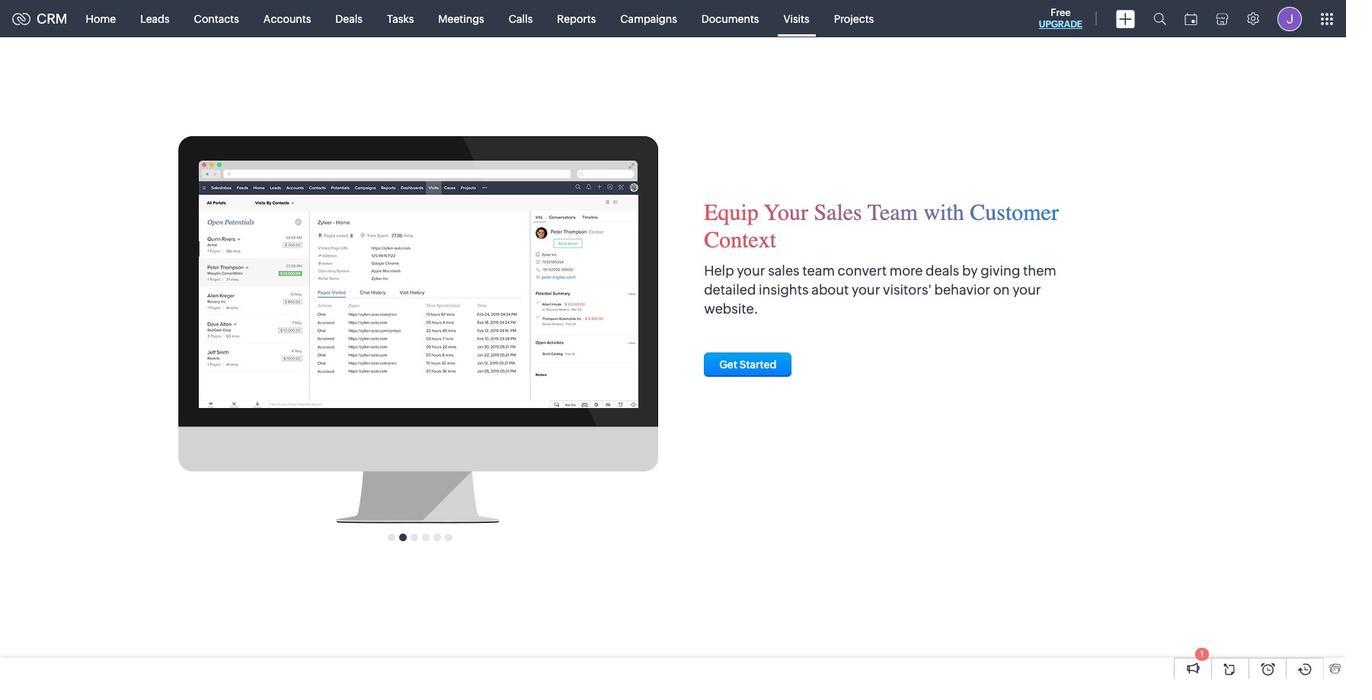 Task type: vqa. For each thing, say whether or not it's contained in the screenshot.
With
yes



Task type: locate. For each thing, give the bounding box(es) containing it.
documents
[[702, 13, 759, 25]]

your
[[764, 199, 808, 226]]

convert
[[838, 263, 887, 279]]

2 horizontal spatial your
[[1013, 282, 1041, 298]]

contacts link
[[182, 0, 251, 37]]

visits link
[[772, 0, 822, 37]]

context
[[704, 226, 777, 253]]

reports
[[557, 13, 596, 25]]

sales
[[768, 263, 800, 279]]

your down them
[[1013, 282, 1041, 298]]

behavior
[[935, 282, 991, 298]]

calls link
[[497, 0, 545, 37]]

campaigns
[[621, 13, 677, 25]]

profile element
[[1269, 0, 1312, 37]]

your up the detailed
[[737, 263, 766, 279]]

accounts link
[[251, 0, 323, 37]]

upgrade
[[1039, 19, 1083, 30]]

get started button
[[704, 353, 792, 377]]

1
[[1201, 650, 1204, 659]]

your
[[737, 263, 766, 279], [852, 282, 880, 298], [1013, 282, 1041, 298]]

sales
[[814, 199, 862, 226]]

get
[[720, 359, 738, 371]]

leads
[[140, 13, 170, 25]]

meetings link
[[426, 0, 497, 37]]

help your sales team convert more deals by giving them detailed insights about your visitors' behavior on your website.
[[704, 263, 1057, 317]]

free
[[1051, 7, 1071, 18]]

team
[[803, 263, 835, 279]]

home
[[86, 13, 116, 25]]

meetings
[[438, 13, 484, 25]]

with
[[924, 199, 965, 226]]

home link
[[74, 0, 128, 37]]

projects
[[834, 13, 874, 25]]

get started
[[720, 359, 777, 371]]

more
[[890, 263, 923, 279]]

logo image
[[12, 13, 30, 25]]

equip
[[704, 199, 759, 226]]

reports link
[[545, 0, 608, 37]]

about
[[812, 282, 849, 298]]

customer
[[970, 199, 1059, 226]]

accounts
[[264, 13, 311, 25]]

started
[[740, 359, 777, 371]]

profile image
[[1278, 6, 1302, 31]]

1 horizontal spatial your
[[852, 282, 880, 298]]

your down convert
[[852, 282, 880, 298]]

tasks link
[[375, 0, 426, 37]]



Task type: describe. For each thing, give the bounding box(es) containing it.
website.
[[704, 301, 759, 317]]

on
[[994, 282, 1010, 298]]

search element
[[1145, 0, 1176, 37]]

deals
[[926, 263, 960, 279]]

equip your sales team with customer context
[[704, 199, 1059, 253]]

create menu element
[[1107, 0, 1145, 37]]

create menu image
[[1116, 10, 1135, 28]]

detailed
[[704, 282, 756, 298]]

deals
[[336, 13, 363, 25]]

visits
[[784, 13, 810, 25]]

0 horizontal spatial your
[[737, 263, 766, 279]]

giving
[[981, 263, 1021, 279]]

search image
[[1154, 12, 1167, 25]]

campaigns link
[[608, 0, 690, 37]]

insights
[[759, 282, 809, 298]]

help
[[704, 263, 734, 279]]

calendar image
[[1185, 13, 1198, 25]]

documents link
[[690, 0, 772, 37]]

leads link
[[128, 0, 182, 37]]

free upgrade
[[1039, 7, 1083, 30]]

crm
[[37, 11, 68, 27]]

them
[[1023, 263, 1057, 279]]

projects link
[[822, 0, 886, 37]]

crm link
[[12, 11, 68, 27]]

visitors'
[[883, 282, 932, 298]]

deals link
[[323, 0, 375, 37]]

contacts
[[194, 13, 239, 25]]

team
[[868, 199, 918, 226]]

tasks
[[387, 13, 414, 25]]

by
[[962, 263, 978, 279]]

calls
[[509, 13, 533, 25]]



